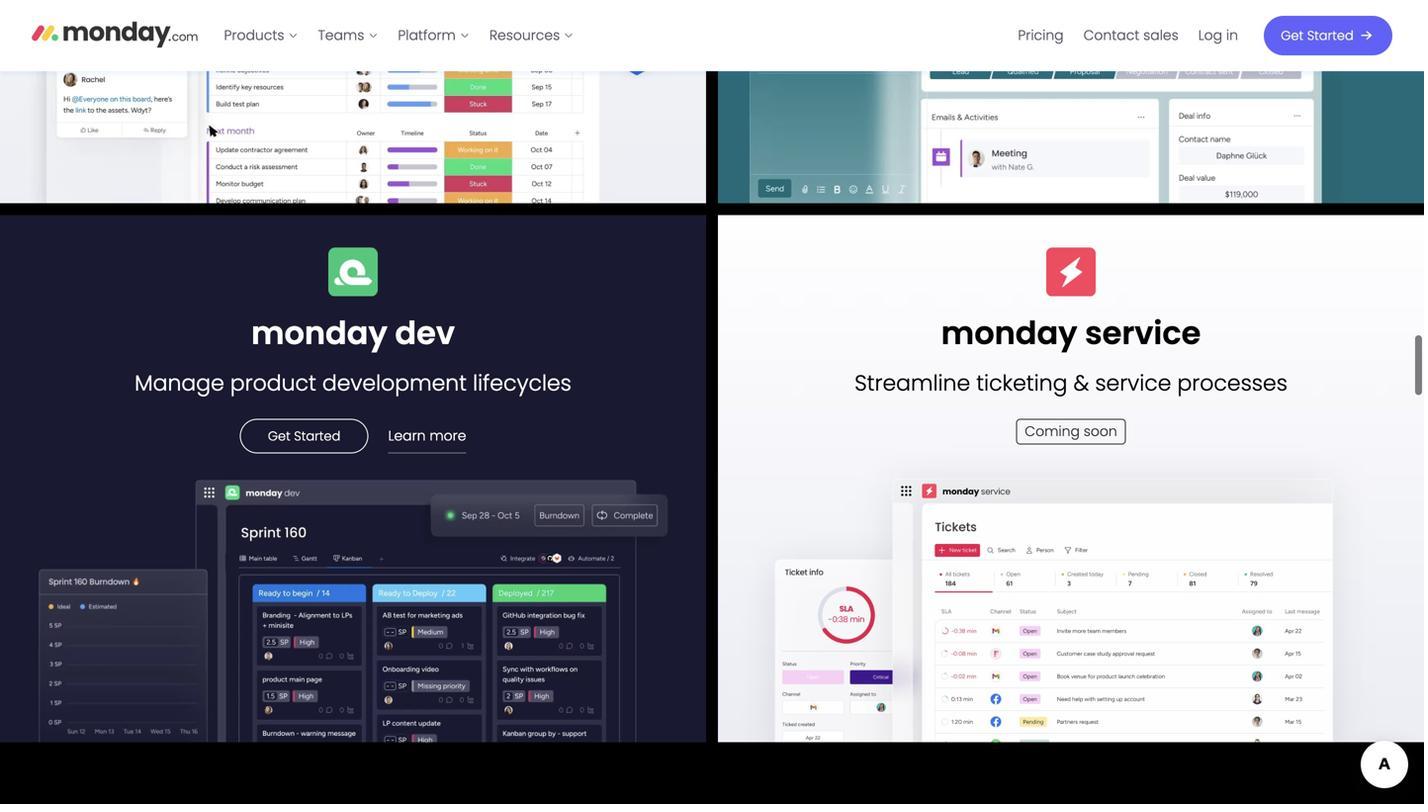 Task type: describe. For each thing, give the bounding box(es) containing it.
started inside the main "element"
[[1307, 27, 1354, 45]]

group 1261164295 image
[[329, 247, 378, 296]]

learn
[[388, 426, 426, 446]]

contact sales link
[[1074, 20, 1189, 51]]

learn more
[[388, 426, 466, 446]]

products
[[224, 26, 284, 45]]

more
[[430, 426, 466, 446]]

product
[[230, 368, 316, 398]]

list containing products
[[214, 0, 584, 71]]

log in link
[[1189, 20, 1248, 51]]

resources link
[[480, 20, 584, 51]]

pricing
[[1018, 26, 1064, 45]]

coming
[[1025, 422, 1080, 441]]

&
[[1074, 368, 1089, 398]]

processes
[[1177, 368, 1288, 398]]

streamline
[[855, 368, 970, 398]]

0 vertical spatial service
[[1085, 311, 1201, 355]]

monday dev
[[251, 311, 455, 355]]

pricing link
[[1008, 20, 1074, 51]]

learn more link
[[388, 419, 466, 453]]

get started button inside the main "element"
[[1264, 16, 1393, 55]]

dev
[[395, 311, 455, 355]]

manage
[[135, 368, 224, 398]]

platform
[[398, 26, 456, 45]]

platform link
[[388, 20, 480, 51]]

streamline ticketing & service processes
[[855, 368, 1288, 398]]

log
[[1199, 26, 1223, 45]]

monday for monday dev
[[251, 311, 388, 355]]

monday for monday service
[[941, 311, 1078, 355]]



Task type: vqa. For each thing, say whether or not it's contained in the screenshot.
THE MY
no



Task type: locate. For each thing, give the bounding box(es) containing it.
1 horizontal spatial get
[[1281, 27, 1304, 45]]

0 vertical spatial get started
[[1281, 27, 1354, 45]]

contact sales
[[1084, 26, 1179, 45]]

products link
[[214, 20, 308, 51]]

development
[[322, 368, 467, 398]]

get inside the main "element"
[[1281, 27, 1304, 45]]

0 horizontal spatial monday
[[251, 311, 388, 355]]

get started button
[[1264, 16, 1393, 55], [240, 419, 368, 453]]

log in
[[1199, 26, 1238, 45]]

service
[[1085, 311, 1201, 355], [1095, 368, 1171, 398]]

0 horizontal spatial get
[[268, 427, 290, 445]]

started
[[1307, 27, 1354, 45], [294, 427, 341, 445]]

get started inside the main "element"
[[1281, 27, 1354, 45]]

0 vertical spatial started
[[1307, 27, 1354, 45]]

0 vertical spatial get
[[1281, 27, 1304, 45]]

service right &
[[1095, 368, 1171, 398]]

get started button down product on the top of the page
[[240, 419, 368, 453]]

1 vertical spatial get
[[268, 427, 290, 445]]

monday.com logo image
[[32, 13, 198, 54]]

1 vertical spatial started
[[294, 427, 341, 445]]

0 horizontal spatial get started
[[268, 427, 341, 445]]

list
[[214, 0, 584, 71], [1008, 0, 1248, 71]]

ticketing
[[976, 368, 1068, 398]]

sales
[[1143, 26, 1179, 45]]

1 horizontal spatial get started
[[1281, 27, 1354, 45]]

get right in
[[1281, 27, 1304, 45]]

list containing pricing
[[1008, 0, 1248, 71]]

get started right in
[[1281, 27, 1354, 45]]

0 horizontal spatial get started button
[[240, 419, 368, 453]]

monday service
[[941, 311, 1201, 355]]

contact
[[1084, 26, 1140, 45]]

1 horizontal spatial started
[[1307, 27, 1354, 45]]

teams link
[[308, 20, 388, 51]]

1 horizontal spatial monday
[[941, 311, 1078, 355]]

1 horizontal spatial list
[[1008, 0, 1248, 71]]

2 list from the left
[[1008, 0, 1248, 71]]

teams
[[318, 26, 364, 45]]

resources
[[489, 26, 560, 45]]

0 horizontal spatial started
[[294, 427, 341, 445]]

1 vertical spatial service
[[1095, 368, 1171, 398]]

get down product on the top of the page
[[268, 427, 290, 445]]

started down manage product development lifecycles
[[294, 427, 341, 445]]

in
[[1226, 26, 1238, 45]]

main element
[[214, 0, 1393, 71]]

get
[[1281, 27, 1304, 45], [268, 427, 290, 445]]

manage product development lifecycles
[[135, 368, 572, 398]]

coming soon
[[1025, 422, 1117, 441]]

0 vertical spatial get started button
[[1264, 16, 1393, 55]]

get started
[[1281, 27, 1354, 45], [268, 427, 341, 445]]

monday
[[251, 311, 388, 355], [941, 311, 1078, 355]]

1 monday from the left
[[251, 311, 388, 355]]

monday up "ticketing"
[[941, 311, 1078, 355]]

monday up manage product development lifecycles
[[251, 311, 388, 355]]

1 horizontal spatial get started button
[[1264, 16, 1393, 55]]

soon
[[1084, 422, 1117, 441]]

started right in
[[1307, 27, 1354, 45]]

1 vertical spatial get started button
[[240, 419, 368, 453]]

lifecycles
[[473, 368, 572, 398]]

get started button right in
[[1264, 16, 1393, 55]]

2 monday from the left
[[941, 311, 1078, 355]]

0 horizontal spatial list
[[214, 0, 584, 71]]

service up &
[[1085, 311, 1201, 355]]

1 vertical spatial get started
[[268, 427, 341, 445]]

group 1261164296 image
[[1047, 247, 1096, 296]]

1 list from the left
[[214, 0, 584, 71]]

get started down product on the top of the page
[[268, 427, 341, 445]]



